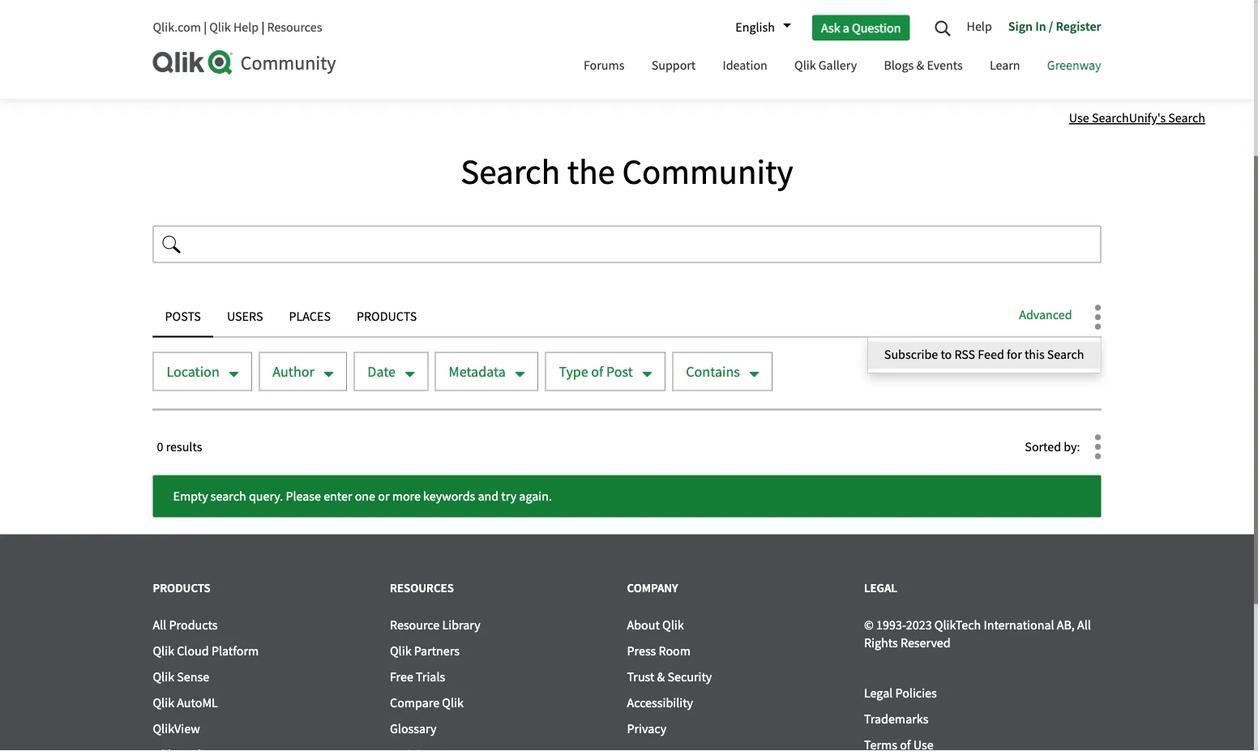 Task type: locate. For each thing, give the bounding box(es) containing it.
support button
[[639, 43, 708, 91]]

0 vertical spatial resources
[[267, 19, 322, 36]]

all up "qlik cloud platform"
[[153, 617, 166, 634]]

all
[[153, 617, 166, 634], [1077, 617, 1091, 634]]

platform
[[212, 643, 259, 660]]

community inside 'list'
[[177, 60, 241, 76]]

help link
[[967, 12, 1000, 43]]

trials
[[416, 669, 445, 686]]

accenture
[[434, 9, 488, 26]]

qlik:
[[501, 9, 526, 26]]

menu bar
[[571, 43, 1114, 91]]

location
[[167, 363, 219, 382]]

Search Query search field
[[153, 226, 1101, 264]]

products up date "dropdown button" at the left
[[357, 309, 417, 325]]

| right qlik.com
[[204, 19, 207, 36]]

1 horizontal spatial to
[[941, 347, 952, 364]]

qlik down qlik.com
[[153, 60, 174, 76]]

0 vertical spatial legal
[[864, 581, 897, 596]]

to left rss
[[941, 347, 952, 364]]

trust & security
[[627, 669, 712, 686]]

to
[[665, 9, 676, 26], [941, 347, 952, 364]]

top link
[[256, 60, 276, 76]]

advanced
[[1019, 307, 1072, 324]]

None submit
[[153, 226, 190, 264]]

about qlik link
[[627, 617, 684, 634]]

all inside the © 1993-2023 qliktech international ab, all rights reserved
[[1077, 617, 1091, 634]]

searchunify's
[[1092, 110, 1166, 127]]

date
[[368, 363, 396, 382]]

help left sign
[[967, 18, 992, 34]]

qlik help link
[[209, 19, 259, 36]]

1 vertical spatial legal
[[864, 686, 893, 702]]

qlik up room
[[662, 617, 684, 634]]

0 horizontal spatial |
[[204, 19, 207, 36]]

legal up 1993-
[[864, 581, 897, 596]]

resources
[[267, 19, 322, 36], [390, 581, 454, 596]]

1 legal from the top
[[864, 581, 897, 596]]

list containing qlik community
[[153, 47, 1057, 90]]

qlik community link
[[153, 60, 241, 76]]

0 horizontal spatial to
[[665, 9, 676, 26]]

2 vertical spatial &
[[657, 669, 665, 686]]

try
[[501, 489, 517, 505]]

& right "trust" at the bottom
[[657, 669, 665, 686]]

resources up resource
[[390, 581, 454, 596]]

press room link
[[627, 643, 691, 660]]

& inside dropdown button
[[917, 57, 924, 74]]

qlik left sense
[[153, 669, 174, 686]]

empty search query. please enter one or more keywords and try again.
[[173, 489, 552, 505]]

qlik left gallery
[[795, 57, 816, 74]]

legal for legal policies
[[864, 686, 893, 702]]

press
[[627, 643, 656, 660]]

0 results alert
[[153, 427, 1025, 468]]

products up cloud
[[169, 617, 218, 634]]

&
[[490, 9, 498, 26], [917, 57, 924, 74], [657, 669, 665, 686]]

subscribe to rss feed for this search list item
[[868, 342, 1101, 369]]

a
[[843, 19, 850, 36]]

accessibility
[[627, 695, 693, 712]]

ask a question
[[821, 19, 901, 36]]

menu bar containing forums
[[571, 43, 1114, 91]]

[webinar]
[[372, 9, 431, 26]]

& for blogs & events
[[917, 57, 924, 74]]

help up top link
[[233, 19, 259, 36]]

& right blogs
[[917, 57, 924, 74]]

legal up the trademarks
[[864, 686, 893, 702]]

register
[[1056, 18, 1101, 34]]

rights
[[864, 635, 898, 652]]

1 vertical spatial resources
[[390, 581, 454, 596]]

2 legal from the top
[[864, 686, 893, 702]]

resource library
[[390, 617, 480, 634]]

with
[[708, 9, 732, 26]]

legal
[[864, 581, 897, 596], [864, 686, 893, 702]]

qlik.com
[[153, 19, 201, 36]]

subscribe to rss feed for this search
[[884, 347, 1084, 364]]

search
[[292, 60, 329, 76], [1169, 110, 1206, 127], [461, 150, 560, 195], [1047, 347, 1084, 364]]

tab panel
[[153, 427, 1101, 518]]

sense
[[177, 669, 209, 686]]

international
[[984, 617, 1054, 634]]

0 horizontal spatial resources
[[267, 19, 322, 36]]

author button
[[259, 353, 347, 392]]

0 horizontal spatial all
[[153, 617, 166, 634]]

qlik gallery link
[[782, 43, 869, 91]]

0 horizontal spatial &
[[490, 9, 498, 26]]

help
[[967, 18, 992, 34], [233, 19, 259, 36]]

top
[[256, 60, 276, 76]]

all right ab,
[[1077, 617, 1091, 634]]

press room
[[627, 643, 691, 660]]

contains
[[686, 363, 740, 382]]

1 vertical spatial to
[[941, 347, 952, 364]]

products link
[[345, 298, 429, 338]]

0 vertical spatial to
[[665, 9, 676, 26]]

| right qlik help link
[[261, 19, 265, 36]]

or
[[378, 489, 390, 505]]

users
[[227, 309, 263, 325]]

privacy
[[627, 721, 667, 738]]

bi
[[597, 9, 608, 26]]

1 horizontal spatial all
[[1077, 617, 1091, 634]]

0 horizontal spatial help
[[233, 19, 259, 36]]

search inside "list item"
[[1047, 347, 1084, 364]]

products up all products link
[[153, 581, 211, 596]]

& for trust & security
[[657, 669, 665, 686]]

legal for legal
[[864, 581, 897, 596]]

0 vertical spatial products
[[357, 309, 417, 325]]

qlik image
[[153, 50, 234, 75]]

2 | from the left
[[261, 19, 265, 36]]

13th:
[[798, 9, 826, 26]]

2 horizontal spatial &
[[917, 57, 924, 74]]

by:
[[1064, 439, 1080, 456]]

privacy link
[[627, 721, 667, 738]]

ask a question link
[[812, 15, 910, 40]]

free
[[390, 669, 413, 686]]

1 vertical spatial &
[[917, 57, 924, 74]]

qlik left cloud
[[153, 643, 174, 660]]

list
[[153, 47, 1057, 90]]

to left saas
[[665, 9, 676, 26]]

for
[[1007, 347, 1022, 364]]

resources up the top
[[267, 19, 322, 36]]

about
[[627, 617, 660, 634]]

1 horizontal spatial resources
[[390, 581, 454, 596]]

feed
[[978, 347, 1004, 364]]

ask
[[821, 19, 840, 36]]

qlik left on
[[735, 9, 756, 26]]

qlik down "trials"
[[442, 695, 464, 712]]

1 horizontal spatial |
[[261, 19, 265, 36]]

1 horizontal spatial &
[[657, 669, 665, 686]]

forums
[[584, 57, 625, 74]]

community
[[241, 51, 336, 75], [177, 60, 241, 76], [622, 150, 793, 195]]

ab,
[[1057, 617, 1075, 634]]

0
[[157, 439, 163, 456]]

search right "this"
[[1047, 347, 1084, 364]]

search down resources link
[[292, 60, 329, 76]]

tab list
[[153, 298, 1101, 338]]

advanced link
[[1019, 296, 1072, 336]]

compare qlik
[[390, 695, 464, 712]]

& left "qlik:" at the left of the page
[[490, 9, 498, 26]]

2 all from the left
[[1077, 617, 1091, 634]]

places link
[[277, 298, 343, 338]]

sign in / register
[[1008, 18, 1101, 34]]



Task type: describe. For each thing, give the bounding box(es) containing it.
2 vertical spatial products
[[169, 617, 218, 634]]

to inside "list item"
[[941, 347, 952, 364]]

community link
[[153, 50, 555, 75]]

sorted by: heading
[[1025, 427, 1088, 468]]

query.
[[249, 489, 283, 505]]

this
[[1025, 347, 1045, 364]]

tab panel containing 0 results
[[153, 427, 1101, 518]]

qlik inside 'list'
[[153, 60, 174, 76]]

trademarks
[[864, 712, 929, 728]]

glossary
[[390, 721, 437, 738]]

qlik partners link
[[390, 643, 460, 660]]

compare qlik link
[[390, 695, 464, 712]]

search inside 'list'
[[292, 60, 329, 76]]

products inside "tab list"
[[357, 309, 417, 325]]

of
[[591, 363, 603, 382]]

posts
[[165, 309, 201, 325]]

tab list containing posts
[[153, 298, 1101, 338]]

type of post button
[[545, 353, 666, 392]]

search right searchunify's on the top right
[[1169, 110, 1206, 127]]

all products
[[153, 617, 218, 634]]

1 | from the left
[[204, 19, 207, 36]]

qlik partners
[[390, 643, 460, 660]]

compare
[[390, 695, 440, 712]]

learn
[[990, 57, 1020, 74]]

qlik sense
[[153, 669, 209, 686]]

english
[[736, 19, 775, 36]]

trust & security link
[[627, 669, 712, 686]]

posts link
[[153, 298, 213, 338]]

sorted
[[1025, 439, 1061, 456]]

location button
[[153, 353, 252, 392]]

qlik right qlik.com link
[[209, 19, 231, 36]]

accelerating
[[528, 9, 595, 26]]

and
[[478, 489, 499, 505]]

ideation
[[723, 57, 768, 74]]

gallery
[[819, 57, 857, 74]]

register
[[828, 9, 882, 26]]

blogs & events
[[884, 57, 963, 74]]

in
[[1035, 18, 1046, 34]]

ideation button
[[711, 43, 780, 91]]

on
[[759, 9, 773, 26]]

empty
[[173, 489, 208, 505]]

qlikview
[[153, 721, 200, 738]]

about qlik
[[627, 617, 684, 634]]

please
[[286, 489, 321, 505]]

1 horizontal spatial help
[[967, 18, 992, 34]]

subscribe to rss feed for this search link
[[868, 342, 1101, 369]]

/
[[1049, 18, 1053, 34]]

qlik sense link
[[153, 669, 209, 686]]

search the community
[[461, 150, 793, 195]]

one
[[355, 489, 375, 505]]

events
[[927, 57, 963, 74]]

question
[[852, 19, 901, 36]]

1 all from the left
[[153, 617, 166, 634]]

reserved
[[901, 635, 951, 652]]

room
[[659, 643, 691, 660]]

qlik up qlikview "link"
[[153, 695, 174, 712]]

qlikview link
[[153, 721, 200, 738]]

again.
[[519, 489, 552, 505]]

qlik automl link
[[153, 695, 218, 712]]

forums button
[[571, 43, 637, 91]]

qlik up free
[[390, 643, 411, 660]]

search left the
[[461, 150, 560, 195]]

subscribe
[[884, 347, 938, 364]]

security
[[668, 669, 712, 686]]

trademarks link
[[864, 712, 929, 728]]

resource
[[390, 617, 440, 634]]

search
[[211, 489, 246, 505]]

partners
[[414, 643, 460, 660]]

results
[[166, 439, 202, 456]]

company
[[627, 581, 678, 596]]

all products link
[[153, 617, 218, 634]]

qlik.com link
[[153, 19, 201, 36]]

use searchunify's search link
[[1069, 110, 1254, 128]]

automl
[[177, 695, 218, 712]]

qlik community
[[153, 60, 241, 76]]

greenway
[[1047, 57, 1101, 74]]

library
[[442, 617, 480, 634]]

sorted by:
[[1025, 439, 1080, 456]]

use
[[1069, 110, 1089, 127]]

contains button
[[672, 353, 773, 392]]

legal policies link
[[864, 686, 937, 702]]

0 results
[[157, 439, 202, 456]]

accessibility link
[[627, 695, 693, 712]]

post
[[606, 363, 633, 382]]

english button
[[727, 14, 791, 41]]

keywords
[[423, 489, 475, 505]]

0 vertical spatial &
[[490, 9, 498, 26]]

1 vertical spatial products
[[153, 581, 211, 596]]

enter
[[324, 489, 352, 505]]

metadata button
[[435, 353, 538, 392]]

places
[[289, 309, 331, 325]]

qlik cloud platform link
[[153, 643, 259, 660]]

blogs
[[884, 57, 914, 74]]

learn button
[[978, 43, 1033, 91]]

cloud
[[177, 643, 209, 660]]

the
[[567, 150, 615, 195]]

sign
[[1008, 18, 1033, 34]]

policies
[[895, 686, 937, 702]]

type of post
[[559, 363, 633, 382]]

rss
[[955, 347, 975, 364]]



Task type: vqa. For each thing, say whether or not it's contained in the screenshot.
Please
yes



